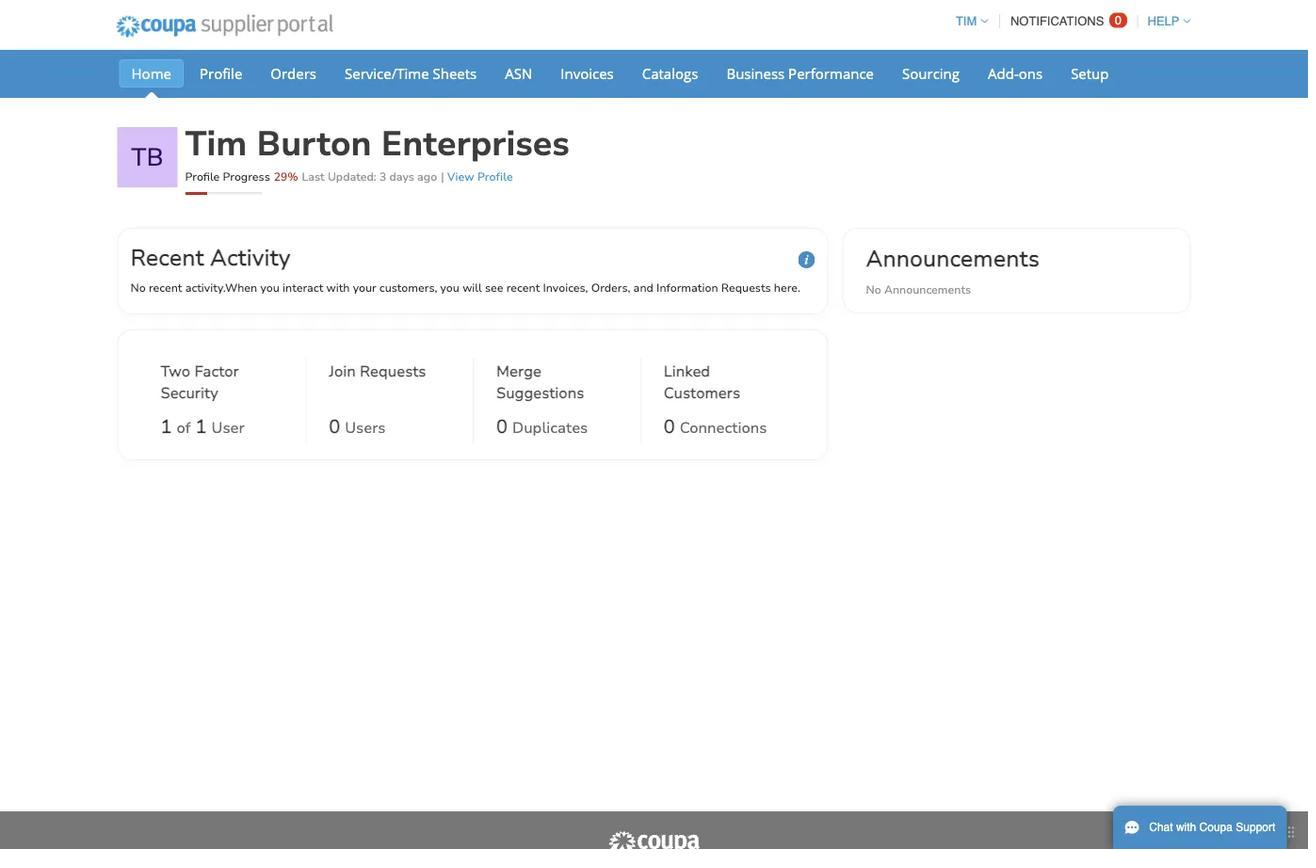 Task type: describe. For each thing, give the bounding box(es) containing it.
days
[[389, 169, 414, 184]]

activity.
[[185, 280, 225, 295]]

invoices,
[[543, 280, 588, 295]]

help link
[[1139, 14, 1191, 28]]

merge
[[496, 361, 541, 382]]

asn
[[505, 64, 532, 83]]

duplicates
[[512, 418, 588, 438]]

0 for 0 duplicates
[[496, 414, 508, 439]]

linked customers link
[[664, 361, 785, 408]]

factor
[[194, 361, 239, 382]]

join requests link
[[329, 361, 426, 408]]

see
[[485, 280, 503, 295]]

last
[[302, 169, 325, 184]]

tim link
[[947, 14, 988, 28]]

connections
[[680, 418, 767, 438]]

0 vertical spatial announcements
[[866, 243, 1040, 274]]

profile link
[[187, 59, 255, 88]]

linked customers
[[664, 361, 740, 403]]

0 horizontal spatial no
[[130, 280, 146, 295]]

0 duplicates
[[496, 414, 588, 439]]

tb
[[131, 140, 164, 174]]

0 vertical spatial coupa supplier portal image
[[103, 3, 346, 50]]

two factor security link
[[161, 361, 283, 408]]

2 1 from the left
[[195, 414, 207, 439]]

sheets
[[433, 64, 477, 83]]

merge suggestions
[[496, 361, 584, 403]]

here.
[[774, 280, 801, 295]]

users
[[345, 418, 386, 438]]

security
[[161, 383, 218, 403]]

orders
[[271, 64, 316, 83]]

coupa
[[1200, 821, 1233, 834]]

two
[[161, 361, 190, 382]]

business performance
[[727, 64, 874, 83]]

2 you from the left
[[440, 280, 460, 295]]

navigation containing notifications 0
[[947, 3, 1191, 40]]

user
[[211, 418, 245, 438]]

service/time sheets
[[345, 64, 477, 83]]

interact
[[283, 280, 323, 295]]

home
[[131, 64, 171, 83]]

add-ons link
[[976, 59, 1055, 88]]

chat with coupa support button
[[1113, 806, 1287, 850]]

and
[[633, 280, 654, 295]]

join requests
[[329, 361, 426, 382]]

0 inside the notifications 0
[[1115, 13, 1122, 27]]

0 users
[[329, 414, 386, 439]]

catalogs link
[[630, 59, 711, 88]]

ago
[[417, 169, 437, 184]]

orders link
[[258, 59, 329, 88]]

burton
[[257, 121, 372, 167]]

customers,
[[379, 280, 437, 295]]

business performance link
[[714, 59, 886, 88]]

0 for 0 connections
[[664, 414, 675, 439]]

help
[[1148, 14, 1180, 28]]

join
[[329, 361, 356, 382]]

performance
[[788, 64, 874, 83]]

recent
[[130, 242, 204, 273]]

linked
[[664, 361, 710, 382]]

1 vertical spatial coupa supplier portal image
[[607, 831, 701, 850]]



Task type: locate. For each thing, give the bounding box(es) containing it.
0 left help on the top of page
[[1115, 13, 1122, 27]]

1
[[161, 414, 172, 439], [195, 414, 207, 439]]

additional information image
[[798, 251, 815, 268]]

add-
[[988, 64, 1019, 83]]

notifications 0
[[1010, 13, 1122, 28]]

sourcing
[[902, 64, 960, 83]]

1 vertical spatial tim
[[185, 121, 247, 167]]

with right chat
[[1176, 821, 1196, 834]]

1 horizontal spatial tim
[[956, 14, 977, 28]]

setup link
[[1059, 59, 1121, 88]]

chat with coupa support
[[1149, 821, 1276, 834]]

0 horizontal spatial coupa supplier portal image
[[103, 3, 346, 50]]

service/time sheets link
[[332, 59, 489, 88]]

enterprises
[[381, 121, 570, 167]]

requests
[[721, 280, 771, 295], [360, 361, 426, 382]]

profile right view
[[477, 169, 513, 184]]

1 vertical spatial requests
[[360, 361, 426, 382]]

1 horizontal spatial 1
[[195, 414, 207, 439]]

announcements
[[866, 243, 1040, 274], [884, 282, 971, 297]]

tb image
[[117, 127, 178, 187]]

invoices
[[561, 64, 614, 83]]

1 you from the left
[[260, 280, 280, 295]]

0 left duplicates
[[496, 414, 508, 439]]

you left will at the left of page
[[440, 280, 460, 295]]

1 horizontal spatial recent
[[506, 280, 540, 295]]

0
[[1115, 13, 1122, 27], [329, 414, 340, 439], [496, 414, 508, 439], [664, 414, 675, 439]]

0 vertical spatial requests
[[721, 280, 771, 295]]

progress
[[223, 169, 270, 184]]

1 recent from the left
[[149, 280, 182, 295]]

2 recent from the left
[[506, 280, 540, 295]]

add-ons
[[988, 64, 1043, 83]]

with
[[326, 280, 350, 295], [1176, 821, 1196, 834]]

recent activity
[[130, 242, 291, 273]]

tim inside tim burton enterprises profile progress 29% last updated: 3 days ago | view profile
[[185, 121, 247, 167]]

tim burton enterprises profile progress 29% last updated: 3 days ago | view profile
[[185, 121, 570, 184]]

1 horizontal spatial no
[[866, 282, 881, 297]]

1 1 from the left
[[161, 414, 172, 439]]

no down recent
[[130, 280, 146, 295]]

view profile link
[[447, 169, 513, 184]]

with left your
[[326, 280, 350, 295]]

0 horizontal spatial requests
[[360, 361, 426, 382]]

two factor security
[[161, 361, 239, 403]]

ons
[[1019, 64, 1043, 83]]

no recent activity. when you interact with your customers, you will see recent invoices, orders, and information requests here.
[[130, 280, 801, 295]]

support
[[1236, 821, 1276, 834]]

0 vertical spatial with
[[326, 280, 350, 295]]

no
[[130, 280, 146, 295], [866, 282, 881, 297]]

home link
[[119, 59, 184, 88]]

no right here.
[[866, 282, 881, 297]]

coupa supplier portal image
[[103, 3, 346, 50], [607, 831, 701, 850]]

will
[[463, 280, 482, 295]]

1 horizontal spatial you
[[440, 280, 460, 295]]

orders,
[[591, 280, 630, 295]]

profile left the 'progress'
[[185, 169, 220, 184]]

requests right join at the left
[[360, 361, 426, 382]]

tim for tim burton enterprises profile progress 29% last updated: 3 days ago | view profile
[[185, 121, 247, 167]]

notifications
[[1010, 14, 1104, 28]]

recent
[[149, 280, 182, 295], [506, 280, 540, 295]]

|
[[441, 169, 444, 184]]

business
[[727, 64, 785, 83]]

updated:
[[328, 169, 377, 184]]

navigation
[[947, 3, 1191, 40]]

you
[[260, 280, 280, 295], [440, 280, 460, 295]]

profile right the home
[[200, 64, 242, 83]]

tim up the 'progress'
[[185, 121, 247, 167]]

0 horizontal spatial 1
[[161, 414, 172, 439]]

recent down recent
[[149, 280, 182, 295]]

0 down "customers"
[[664, 414, 675, 439]]

invoices link
[[548, 59, 626, 88]]

1 horizontal spatial requests
[[721, 280, 771, 295]]

you right the when at the top
[[260, 280, 280, 295]]

0 horizontal spatial with
[[326, 280, 350, 295]]

0 vertical spatial tim
[[956, 14, 977, 28]]

view
[[447, 169, 474, 184]]

1 vertical spatial announcements
[[884, 282, 971, 297]]

sourcing link
[[890, 59, 972, 88]]

1 horizontal spatial coupa supplier portal image
[[607, 831, 701, 850]]

1 of 1 user
[[161, 414, 245, 439]]

0 left users
[[329, 414, 340, 439]]

service/time
[[345, 64, 429, 83]]

of
[[177, 418, 191, 438]]

0 connections
[[664, 414, 767, 439]]

requests inside join requests link
[[360, 361, 426, 382]]

0 horizontal spatial recent
[[149, 280, 182, 295]]

1 left of
[[161, 414, 172, 439]]

1 vertical spatial with
[[1176, 821, 1196, 834]]

setup
[[1071, 64, 1109, 83]]

1 right of
[[195, 414, 207, 439]]

chat
[[1149, 821, 1173, 834]]

recent right see
[[506, 280, 540, 295]]

29%
[[274, 169, 298, 184]]

tim for tim
[[956, 14, 977, 28]]

no inside 'announcements no announcements'
[[866, 282, 881, 297]]

suggestions
[[496, 383, 584, 403]]

information
[[657, 280, 718, 295]]

asn link
[[493, 59, 545, 88]]

3
[[380, 169, 386, 184]]

announcements inside 'announcements no announcements'
[[884, 282, 971, 297]]

tim up 'sourcing'
[[956, 14, 977, 28]]

customers
[[664, 383, 740, 403]]

1 horizontal spatial with
[[1176, 821, 1196, 834]]

when
[[225, 280, 257, 295]]

requests left here.
[[721, 280, 771, 295]]

merge suggestions link
[[496, 361, 618, 408]]

your
[[353, 280, 376, 295]]

profile
[[200, 64, 242, 83], [185, 169, 220, 184], [477, 169, 513, 184]]

announcements no announcements
[[866, 243, 1040, 297]]

with inside chat with coupa support button
[[1176, 821, 1196, 834]]

tim
[[956, 14, 977, 28], [185, 121, 247, 167]]

0 for 0 users
[[329, 414, 340, 439]]

0 horizontal spatial tim
[[185, 121, 247, 167]]

0 horizontal spatial you
[[260, 280, 280, 295]]

activity
[[210, 242, 291, 273]]

tim inside "navigation"
[[956, 14, 977, 28]]

catalogs
[[642, 64, 698, 83]]



Task type: vqa. For each thing, say whether or not it's contained in the screenshot.
Confirmation on the top
no



